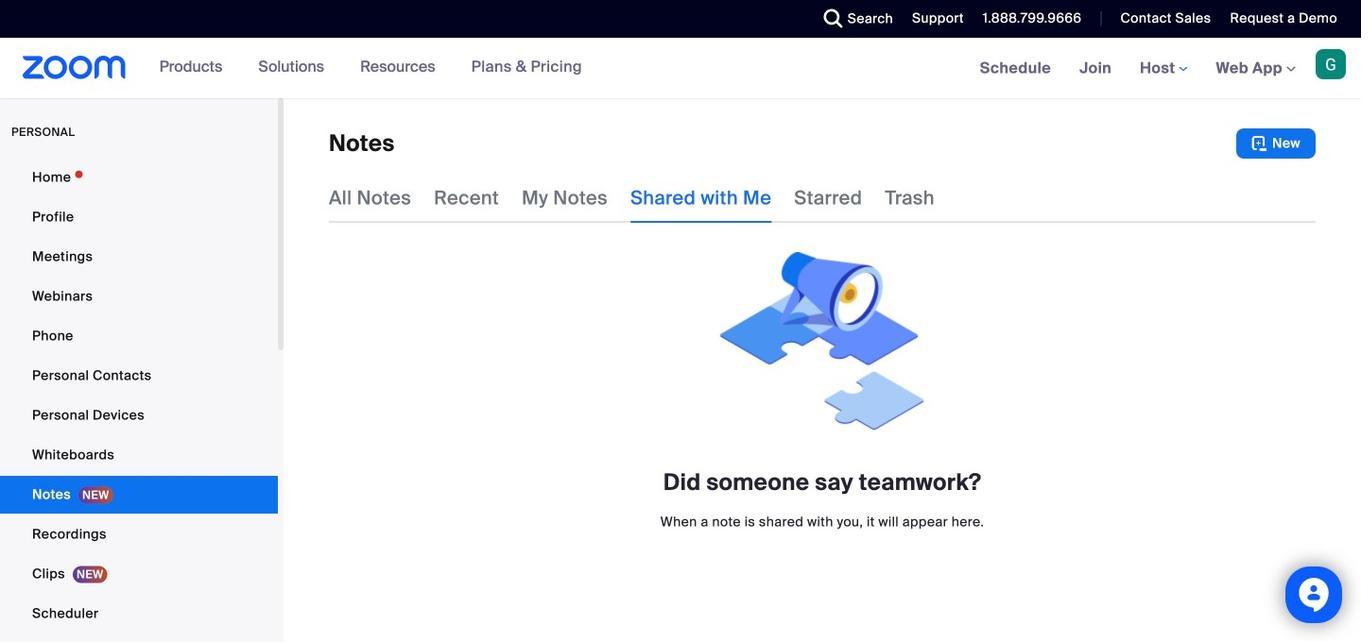 Task type: vqa. For each thing, say whether or not it's contained in the screenshot.
connect on the left bottom of the page
no



Task type: locate. For each thing, give the bounding box(es) containing it.
product information navigation
[[145, 38, 596, 98]]

tabs of all notes page tab list
[[329, 174, 935, 223]]

banner
[[0, 38, 1361, 100]]

zoom logo image
[[23, 56, 126, 79]]

meetings navigation
[[966, 38, 1361, 100]]



Task type: describe. For each thing, give the bounding box(es) containing it.
profile picture image
[[1316, 49, 1346, 79]]

personal menu menu
[[0, 159, 278, 643]]



